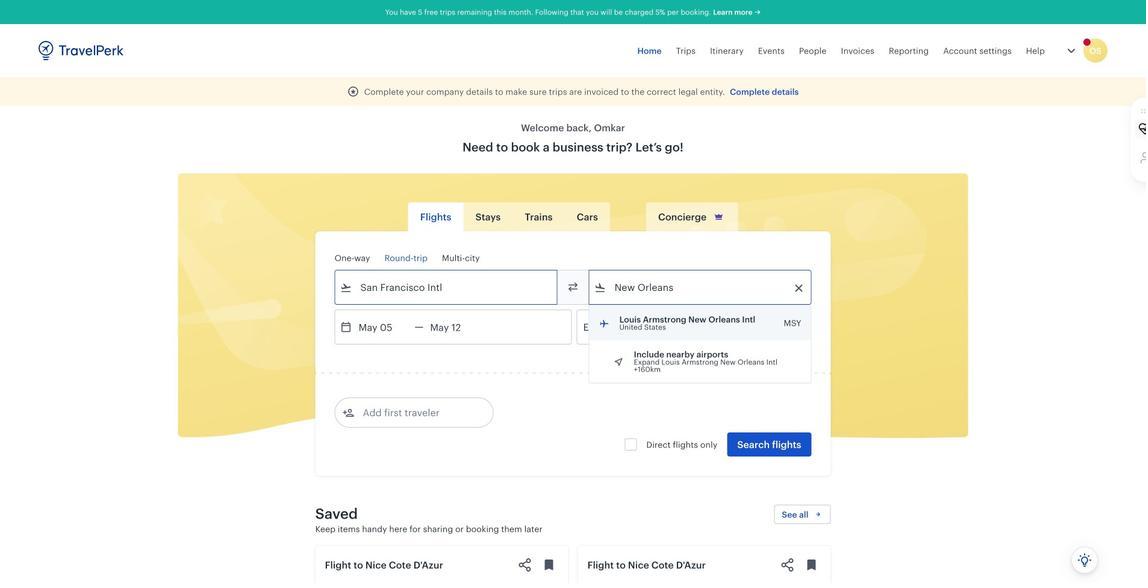 Task type: describe. For each thing, give the bounding box(es) containing it.
From search field
[[352, 278, 541, 297]]

Return text field
[[424, 310, 487, 344]]



Task type: locate. For each thing, give the bounding box(es) containing it.
Add first traveler search field
[[355, 403, 480, 422]]

To search field
[[607, 278, 796, 297]]

Depart text field
[[352, 310, 415, 344]]



